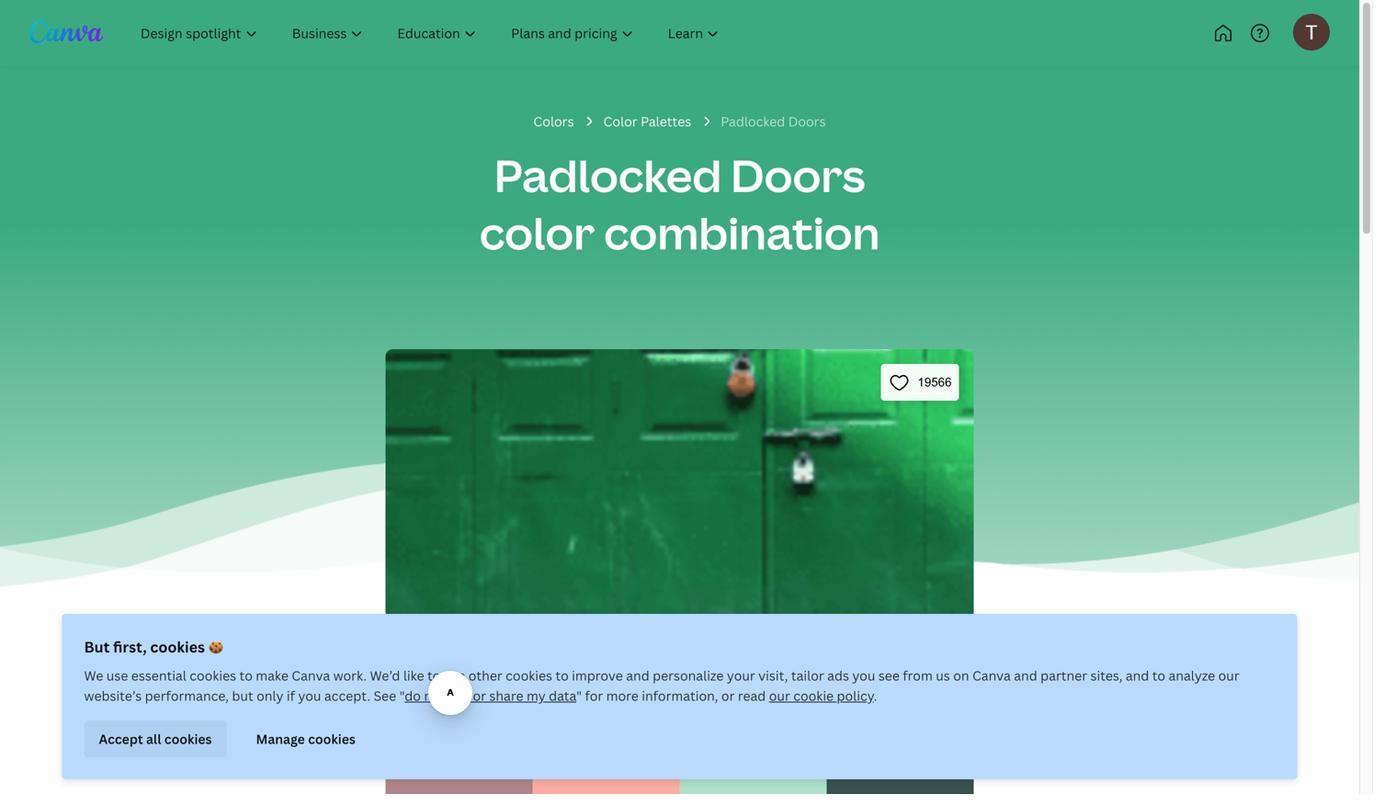 Task type: locate. For each thing, give the bounding box(es) containing it.
manage
[[256, 730, 305, 748]]

cookie
[[794, 687, 834, 705]]

all
[[146, 730, 161, 748]]

and left partner
[[1014, 667, 1038, 685]]

doors for padlocked doors color combination
[[731, 145, 866, 205]]

accept
[[99, 730, 143, 748]]

our cookie policy link
[[769, 687, 874, 705]]

see
[[374, 687, 396, 705]]

canva up if
[[292, 667, 330, 685]]

to right like
[[428, 667, 441, 685]]

cookies up my
[[506, 667, 553, 685]]

padlocked inside padlocked doors color combination
[[494, 145, 722, 205]]

padlocked down color
[[494, 145, 722, 205]]

2 or from the left
[[722, 687, 735, 705]]

use up sell
[[444, 667, 466, 685]]

cookies
[[150, 637, 205, 657], [190, 667, 236, 685], [506, 667, 553, 685], [164, 730, 212, 748], [308, 730, 356, 748]]

"
[[400, 687, 405, 705], [577, 687, 582, 705]]

canva
[[292, 667, 330, 685], [973, 667, 1011, 685]]

personalize
[[653, 667, 724, 685]]

and right sites,
[[1126, 667, 1150, 685]]

or left read
[[722, 687, 735, 705]]

1 vertical spatial our
[[769, 687, 791, 705]]

0 horizontal spatial you
[[298, 687, 321, 705]]

0 vertical spatial padlocked
[[721, 113, 786, 130]]

data
[[549, 687, 577, 705]]

other
[[469, 667, 503, 685]]

color palettes link
[[604, 111, 692, 132]]

to up data
[[556, 667, 569, 685]]

or
[[473, 687, 486, 705], [722, 687, 735, 705]]

0 vertical spatial doors
[[789, 113, 826, 130]]

to up but at the left bottom of the page
[[240, 667, 253, 685]]

and
[[626, 667, 650, 685], [1014, 667, 1038, 685], [1126, 667, 1150, 685]]

2 horizontal spatial and
[[1126, 667, 1150, 685]]

partner
[[1041, 667, 1088, 685]]

🍪
[[208, 637, 223, 657]]

padlocked
[[721, 113, 786, 130], [494, 145, 722, 205]]

cookies down 🍪
[[190, 667, 236, 685]]

doors inside padlocked doors color combination
[[731, 145, 866, 205]]

tailor
[[792, 667, 825, 685]]

you
[[853, 667, 876, 685], [298, 687, 321, 705]]

use up website's
[[106, 667, 128, 685]]

cookies down accept.
[[308, 730, 356, 748]]

2 " from the left
[[577, 687, 582, 705]]

manage cookies
[[256, 730, 356, 748]]

for
[[585, 687, 603, 705]]

colors link
[[534, 111, 574, 132]]

visit,
[[759, 667, 788, 685]]

0 horizontal spatial canva
[[292, 667, 330, 685]]

first,
[[113, 637, 147, 657]]

1 horizontal spatial you
[[853, 667, 876, 685]]

canva right on
[[973, 667, 1011, 685]]

1 " from the left
[[400, 687, 405, 705]]

to
[[240, 667, 253, 685], [428, 667, 441, 685], [556, 667, 569, 685], [1153, 667, 1166, 685]]

1 horizontal spatial our
[[1219, 667, 1240, 685]]

1 vertical spatial you
[[298, 687, 321, 705]]

doors
[[789, 113, 826, 130], [731, 145, 866, 205]]

or right sell
[[473, 687, 486, 705]]

" left for
[[577, 687, 582, 705]]

0 horizontal spatial and
[[626, 667, 650, 685]]

but
[[232, 687, 253, 705]]

make
[[256, 667, 289, 685]]

from
[[903, 667, 933, 685]]

0 vertical spatial you
[[853, 667, 876, 685]]

you up policy
[[853, 667, 876, 685]]

0 horizontal spatial use
[[106, 667, 128, 685]]

3 to from the left
[[556, 667, 569, 685]]

0 horizontal spatial "
[[400, 687, 405, 705]]

3 and from the left
[[1126, 667, 1150, 685]]

cookies right all at the bottom
[[164, 730, 212, 748]]

1 use from the left
[[106, 667, 128, 685]]

our inside we use essential cookies to make canva work. we'd like to use other cookies to improve and personalize your visit, tailor ads you see from us on canva and partner sites, and to analyze our website's performance, but only if you accept. see "
[[1219, 667, 1240, 685]]

1 horizontal spatial or
[[722, 687, 735, 705]]

our right the analyze
[[1219, 667, 1240, 685]]

combination
[[604, 202, 880, 262]]

doors for padlocked doors
[[789, 113, 826, 130]]

use
[[106, 667, 128, 685], [444, 667, 466, 685]]

" right see
[[400, 687, 405, 705]]

padlocked for padlocked doors
[[721, 113, 786, 130]]

on
[[954, 667, 970, 685]]

padlocked for padlocked doors color combination
[[494, 145, 722, 205]]

1 horizontal spatial use
[[444, 667, 466, 685]]

cookies inside accept all cookies button
[[164, 730, 212, 748]]

website's
[[84, 687, 142, 705]]

sites,
[[1091, 667, 1123, 685]]

you right if
[[298, 687, 321, 705]]

we'd
[[370, 667, 400, 685]]

1 horizontal spatial "
[[577, 687, 582, 705]]

0 horizontal spatial our
[[769, 687, 791, 705]]

analyze
[[1169, 667, 1216, 685]]

1 vertical spatial doors
[[731, 145, 866, 205]]

1 horizontal spatial canva
[[973, 667, 1011, 685]]

my
[[527, 687, 546, 705]]

0 horizontal spatial or
[[473, 687, 486, 705]]

our down visit,
[[769, 687, 791, 705]]

0 vertical spatial our
[[1219, 667, 1240, 685]]

19566 button
[[881, 364, 959, 401]]

like
[[403, 667, 424, 685]]

accept all cookies
[[99, 730, 212, 748]]

do not sell or share my data link
[[405, 687, 577, 705]]

top level navigation element
[[125, 15, 798, 51]]

do
[[405, 687, 421, 705]]

read
[[738, 687, 766, 705]]

1 vertical spatial padlocked
[[494, 145, 722, 205]]

1 horizontal spatial and
[[1014, 667, 1038, 685]]

padlocked right palettes
[[721, 113, 786, 130]]

our
[[1219, 667, 1240, 685], [769, 687, 791, 705]]

and up do not sell or share my data " for more information, or read our cookie policy .
[[626, 667, 650, 685]]

to left the analyze
[[1153, 667, 1166, 685]]

1 to from the left
[[240, 667, 253, 685]]

policy
[[837, 687, 874, 705]]



Task type: vqa. For each thing, say whether or not it's contained in the screenshot.
.
yes



Task type: describe. For each thing, give the bounding box(es) containing it.
color
[[480, 202, 595, 262]]

see
[[879, 667, 900, 685]]

palettes
[[641, 113, 692, 130]]

19566
[[918, 376, 952, 390]]

information,
[[642, 687, 719, 705]]

color palettes
[[604, 113, 692, 130]]

cookies inside manage cookies "button"
[[308, 730, 356, 748]]

padlocked doors
[[721, 113, 826, 130]]

2 use from the left
[[444, 667, 466, 685]]

do not sell or share my data " for more information, or read our cookie policy .
[[405, 687, 877, 705]]

ads
[[828, 667, 850, 685]]

.
[[874, 687, 877, 705]]

but first, cookies 🍪
[[84, 637, 223, 657]]

accept all cookies button
[[84, 721, 227, 758]]

color
[[604, 113, 638, 130]]

us
[[936, 667, 951, 685]]

1 and from the left
[[626, 667, 650, 685]]

2 and from the left
[[1014, 667, 1038, 685]]

accept.
[[324, 687, 371, 705]]

we
[[84, 667, 103, 685]]

cookies up essential
[[150, 637, 205, 657]]

essential
[[131, 667, 187, 685]]

your
[[727, 667, 756, 685]]

only
[[257, 687, 284, 705]]

performance,
[[145, 687, 229, 705]]

manage cookies button
[[241, 721, 370, 758]]

2 to from the left
[[428, 667, 441, 685]]

1 or from the left
[[473, 687, 486, 705]]

" inside we use essential cookies to make canva work. we'd like to use other cookies to improve and personalize your visit, tailor ads you see from us on canva and partner sites, and to analyze our website's performance, but only if you accept. see "
[[400, 687, 405, 705]]

2 canva from the left
[[973, 667, 1011, 685]]

if
[[287, 687, 295, 705]]

but
[[84, 637, 110, 657]]

improve
[[572, 667, 623, 685]]

share
[[490, 687, 524, 705]]

4 to from the left
[[1153, 667, 1166, 685]]

sell
[[449, 687, 470, 705]]

more
[[607, 687, 639, 705]]

1 canva from the left
[[292, 667, 330, 685]]

not
[[424, 687, 445, 705]]

padlocked doors color combination
[[480, 145, 880, 262]]

we use essential cookies to make canva work. we'd like to use other cookies to improve and personalize your visit, tailor ads you see from us on canva and partner sites, and to analyze our website's performance, but only if you accept. see "
[[84, 667, 1240, 705]]

colors
[[534, 113, 574, 130]]

work.
[[333, 667, 367, 685]]



